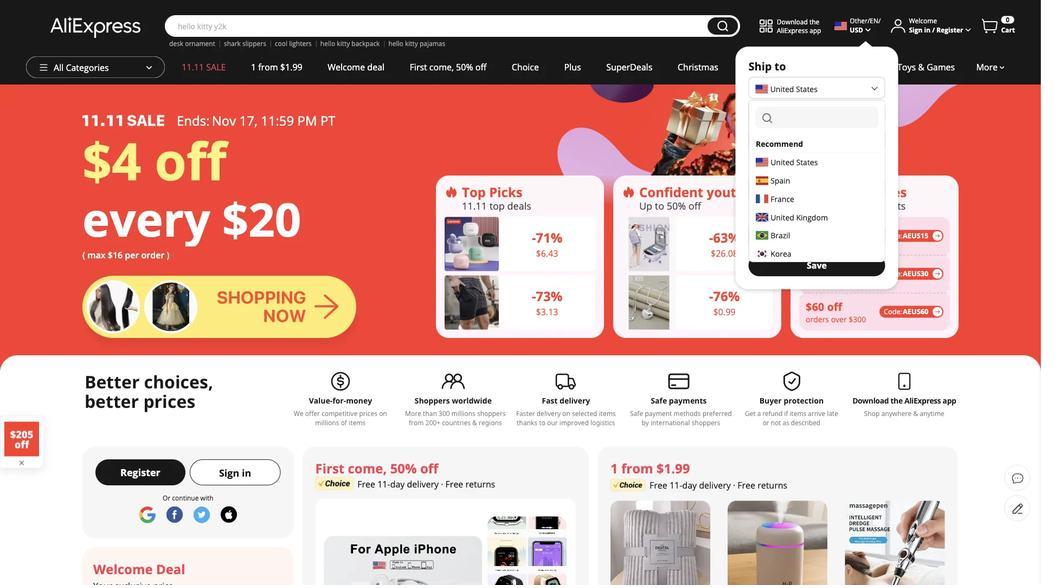 Task type: describe. For each thing, give the bounding box(es) containing it.
$6.43
[[536, 248, 559, 260]]

73%
[[536, 288, 563, 305]]

0 cart
[[1002, 15, 1016, 34]]

ship to
[[749, 59, 787, 74]]

spain
[[771, 176, 790, 186]]

first come, 50% off link
[[397, 56, 499, 78]]

2023 smart watch android phone 1.44'' inch color screen bluetooth call blood oxygen/pressure monitoring smart watch women men image
[[488, 517, 567, 586]]

1 states from the top
[[796, 84, 818, 95]]

- for 63%
[[709, 229, 714, 247]]

usd
[[850, 25, 864, 34]]

language
[[749, 158, 801, 173]]

$60 off orders over $300
[[806, 300, 867, 325]]

all
[[54, 62, 64, 74]]

or continue with
[[163, 494, 214, 503]]

$30
[[806, 262, 825, 277]]

the
[[810, 17, 820, 26]]

11.11 sale link
[[169, 56, 239, 78]]

2 united from the top
[[771, 157, 795, 168]]

1 vertical spatial $1.99
[[657, 460, 690, 478]]

( inside every $20 ( max $16 per order )
[[82, 250, 85, 261]]

sale
[[206, 61, 226, 73]]

welcome deal
[[328, 61, 385, 73]]

hello kitty y2k text field
[[173, 21, 703, 31]]

0 vertical spatial from
[[258, 61, 278, 73]]

sign for sign in / register
[[910, 25, 923, 34]]

· for 1 from $1.99
[[734, 480, 736, 492]]

over for $60 off
[[832, 315, 847, 325]]

hello for hello kitty pajamas
[[389, 39, 404, 48]]

plus link
[[552, 56, 594, 78]]

0 horizontal spatial first
[[316, 460, 345, 478]]

christmas
[[678, 61, 719, 73]]

pop picture image
[[4, 422, 39, 457]]

up to 50% off
[[640, 199, 701, 213]]

11- for $1.99
[[670, 480, 683, 492]]

1 horizontal spatial from
[[622, 460, 654, 478]]

ends:
[[177, 112, 210, 129]]

hello kitty pajamas
[[389, 39, 446, 48]]

returns for 1 from $1.99
[[758, 480, 788, 492]]

1 vertical spatial 50%
[[667, 199, 686, 213]]

1 horizontal spatial 50%
[[456, 61, 473, 73]]

ship
[[749, 59, 772, 74]]

categories
[[66, 62, 109, 74]]

slippers
[[243, 39, 266, 48]]

$26.08
[[711, 248, 738, 260]]

$300
[[849, 315, 867, 325]]

aliexpress
[[777, 26, 808, 35]]

welcome deal link
[[82, 548, 294, 586]]

orders for $30
[[806, 277, 830, 287]]

1 code: from the top
[[884, 231, 903, 241]]

shark slippers link
[[224, 39, 266, 48]]

1 united from the top
[[771, 84, 795, 95]]

recommend
[[756, 139, 803, 149]]

aeus60
[[903, 307, 929, 317]]

delivery for $1.99
[[700, 480, 731, 492]]

$0.99
[[714, 307, 736, 318]]

hello for hello kitty backpack
[[321, 39, 335, 48]]

top
[[462, 183, 486, 201]]

- for 71%
[[532, 229, 536, 247]]

other/ en /
[[850, 16, 881, 25]]

aeus15
[[903, 231, 929, 241]]

- for 73%
[[532, 288, 536, 305]]

discounts
[[862, 199, 906, 213]]

close image
[[17, 459, 26, 468]]

orders for $60
[[806, 315, 830, 325]]

70x100cm milk velvet blanket, bed sheet, blanket, single dormitory, student coral velvet air conditioning, nap blanket, sofa image
[[611, 502, 711, 586]]

cool lighters link
[[275, 39, 312, 48]]

0 vertical spatial 1 from $1.99
[[251, 61, 303, 73]]

lighters
[[289, 39, 312, 48]]

order
[[141, 250, 165, 261]]

2 vertical spatial 50%
[[390, 460, 417, 478]]

delivery for 50%
[[407, 479, 439, 491]]

aeus30
[[903, 269, 929, 279]]

1 horizontal spatial register
[[937, 25, 964, 34]]

save
[[807, 260, 827, 272]]

0 vertical spatial first come, 50% off
[[410, 61, 487, 73]]

1 horizontal spatial come,
[[430, 61, 454, 73]]

cool lighters
[[275, 39, 312, 48]]

2 united states from the top
[[771, 157, 818, 168]]

toys & games link
[[885, 56, 968, 78]]

all categories
[[54, 62, 109, 74]]

11- for 50%
[[378, 479, 390, 491]]

76%
[[714, 288, 740, 305]]

to for ship
[[775, 59, 787, 74]]

0
[[1007, 15, 1010, 24]]

) inside every $20 ( max $16 per order )
[[167, 250, 170, 261]]

en
[[870, 16, 879, 25]]

2 alabama from the top
[[756, 135, 787, 146]]

deal
[[368, 61, 385, 73]]

$15
[[806, 224, 825, 239]]

or
[[163, 494, 171, 503]]

up
[[640, 199, 653, 213]]

off inside the $30 off orders over $200
[[828, 262, 843, 277]]

code: aeus30
[[884, 269, 929, 279]]

kitty for backpack
[[337, 39, 350, 48]]

toys
[[898, 61, 916, 73]]

1 vertical spatial 1 from $1.99
[[611, 460, 690, 478]]

over for $30 off
[[832, 277, 847, 287]]

electronic acupuncture pen acupuncture point pen acupuncture point pen meridian energy meridian pen massage pen acupuncture acup image
[[846, 502, 945, 586]]

hello kitty pajamas link
[[389, 39, 446, 48]]

&
[[919, 61, 925, 73]]

download
[[777, 17, 808, 26]]

$15 off
[[806, 224, 843, 239]]

welcome for welcome deal
[[328, 61, 365, 73]]

coupon
[[817, 183, 867, 201]]

-76% $0.99
[[709, 288, 740, 318]]

continue
[[172, 494, 199, 503]]

confident
[[640, 183, 704, 201]]

pajamas
[[420, 39, 446, 48]]

-63% $26.08
[[709, 229, 740, 260]]

cart
[[1002, 26, 1016, 34]]

1 from $1.99 link
[[239, 56, 315, 78]]

$200
[[849, 277, 867, 287]]



Task type: locate. For each thing, give the bounding box(es) containing it.
1 vertical spatial sign
[[219, 467, 239, 480]]

1 horizontal spatial ·
[[734, 480, 736, 492]]

17,
[[240, 112, 258, 129]]

united down ship to
[[771, 84, 795, 95]]

1 horizontal spatial 11-
[[670, 480, 683, 492]]

0 horizontal spatial sign
[[219, 467, 239, 480]]

code:
[[884, 231, 903, 241], [884, 269, 903, 279], [884, 307, 903, 317]]

$30 off orders over $200
[[806, 262, 867, 287]]

0 vertical spatial alabama
[[756, 109, 787, 120]]

) right order
[[167, 250, 170, 261]]

top inside coupon codes 11.11 top discounts
[[845, 199, 860, 213]]

1 horizontal spatial 1
[[611, 460, 618, 478]]

kitty for pajamas
[[405, 39, 418, 48]]

1 horizontal spatial 11.11
[[462, 199, 487, 213]]

0 horizontal spatial $1.99
[[280, 61, 303, 73]]

0 vertical spatial register
[[937, 25, 964, 34]]

/
[[879, 16, 881, 25], [933, 25, 936, 34]]

free 11-day delivery · free returns for 50%
[[358, 479, 496, 491]]

choice
[[512, 61, 539, 73]]

0 vertical spatial 1
[[251, 61, 256, 73]]

11-
[[378, 479, 390, 491], [670, 480, 683, 492]]

ornament
[[185, 39, 215, 48]]

1 vertical spatial over
[[832, 315, 847, 325]]

product image image for -73%
[[445, 276, 499, 330]]

0 horizontal spatial )
[[167, 250, 170, 261]]

0 vertical spatial states
[[796, 84, 818, 95]]

usb cool mist sprayer portable 300ml electric air humidifier aroma oil diffuser with colorful night light for home car image
[[728, 502, 828, 586]]

product image image for -76%
[[629, 276, 670, 330]]

kitty left backpack
[[337, 39, 350, 48]]

to right up
[[655, 199, 665, 213]]

11.11 for 11.11 sale
[[182, 61, 204, 73]]

welcome deal link
[[315, 56, 397, 78]]

over inside $60 off orders over $300
[[832, 315, 847, 325]]

coupon codes 11.11 top discounts
[[817, 183, 907, 213]]

plus
[[565, 61, 581, 73]]

welcome
[[910, 16, 938, 25], [328, 61, 365, 73], [93, 561, 153, 579]]

0 vertical spatial come,
[[430, 61, 454, 73]]

) right "euro"
[[795, 231, 798, 241]]

( left max
[[82, 250, 85, 261]]

alabama up language
[[756, 135, 787, 146]]

2 hello from the left
[[389, 39, 404, 48]]

welcome for welcome deal
[[93, 561, 153, 579]]

orders left $300
[[806, 315, 830, 325]]

1 horizontal spatial returns
[[758, 480, 788, 492]]

superdeals link
[[594, 56, 665, 78]]

sign in
[[219, 467, 251, 480]]

states
[[796, 84, 818, 95], [796, 157, 818, 168]]

sign
[[910, 25, 923, 34], [219, 467, 239, 480]]

1 top from the left
[[490, 199, 505, 213]]

0 horizontal spatial 1
[[251, 61, 256, 73]]

2 horizontal spatial 11.11
[[817, 199, 842, 213]]

0 vertical spatial 50%
[[456, 61, 473, 73]]

1 vertical spatial (
[[82, 250, 85, 261]]

0 vertical spatial orders
[[806, 277, 830, 287]]

0 horizontal spatial register
[[120, 466, 160, 480]]

/ up games
[[933, 25, 936, 34]]

confident youthful styles
[[640, 183, 804, 201]]

1 horizontal spatial $1.99
[[657, 460, 690, 478]]

sign for sign in
[[219, 467, 239, 480]]

kitty
[[337, 39, 350, 48], [405, 39, 418, 48]]

2 orders from the top
[[806, 315, 830, 325]]

· for first come, 50% off
[[441, 479, 444, 491]]

3 united from the top
[[771, 212, 795, 223]]

1 vertical spatial 1
[[611, 460, 618, 478]]

deals
[[508, 199, 532, 213]]

alabama
[[756, 109, 787, 120], [756, 135, 787, 146]]

app
[[810, 26, 822, 35]]

(
[[773, 231, 775, 241], [82, 250, 85, 261]]

0 horizontal spatial /
[[879, 16, 881, 25]]

in
[[925, 25, 931, 34], [242, 467, 251, 480]]

deal
[[156, 561, 185, 579]]

come,
[[430, 61, 454, 73], [348, 460, 387, 478]]

1 vertical spatial united
[[771, 157, 795, 168]]

- inside the -71% $6.43
[[532, 229, 536, 247]]

off
[[476, 61, 487, 73], [155, 125, 227, 196], [689, 199, 701, 213], [828, 224, 843, 239], [828, 262, 843, 277], [828, 300, 843, 315], [420, 460, 439, 478]]

0 horizontal spatial hello
[[321, 39, 335, 48]]

day
[[390, 479, 405, 491], [683, 480, 697, 492]]

icon image left confident
[[622, 186, 635, 199]]

0 horizontal spatial to
[[655, 199, 665, 213]]

over left the "$200"
[[832, 277, 847, 287]]

hello
[[321, 39, 335, 48], [389, 39, 404, 48]]

code: for $30 off
[[884, 269, 903, 279]]

to for up
[[655, 199, 665, 213]]

0 vertical spatial to
[[775, 59, 787, 74]]

1 horizontal spatial day
[[683, 480, 697, 492]]

0 horizontal spatial 11.11
[[182, 61, 204, 73]]

0 horizontal spatial icon image
[[445, 186, 458, 199]]

1 horizontal spatial sign
[[910, 25, 923, 34]]

0 horizontal spatial from
[[258, 61, 278, 73]]

0 horizontal spatial returns
[[466, 479, 496, 491]]

1 horizontal spatial kitty
[[405, 39, 418, 48]]

0 vertical spatial united states
[[771, 84, 818, 95]]

united states
[[771, 84, 818, 95], [771, 157, 818, 168]]

1 vertical spatial united states
[[771, 157, 818, 168]]

1 horizontal spatial welcome
[[328, 61, 365, 73]]

0 horizontal spatial top
[[490, 199, 505, 213]]

2 horizontal spatial 50%
[[667, 199, 686, 213]]

france
[[771, 194, 795, 204]]

icon image
[[445, 186, 458, 199], [622, 186, 635, 199]]

furniture
[[744, 61, 782, 73]]

2 states from the top
[[796, 157, 818, 168]]

korea
[[771, 249, 792, 259]]

None field
[[756, 107, 879, 129]]

1 horizontal spatial /
[[933, 25, 936, 34]]

in for sign in / register
[[925, 25, 931, 34]]

united down france
[[771, 212, 795, 223]]

11.11 inside coupon codes 11.11 top discounts
[[817, 199, 842, 213]]

None button
[[708, 17, 738, 35]]

desk ornament link
[[169, 39, 215, 48]]

/ for in
[[933, 25, 936, 34]]

currency
[[749, 206, 798, 221]]

top picks
[[462, 183, 523, 201]]

coupon bg image
[[800, 217, 951, 331]]

youthful
[[707, 183, 763, 201]]

0 vertical spatial sign
[[910, 25, 923, 34]]

1 horizontal spatial )
[[795, 231, 798, 241]]

0 horizontal spatial kitty
[[337, 39, 350, 48]]

1 vertical spatial code:
[[884, 269, 903, 279]]

choice link
[[499, 56, 552, 78]]

- for 76%
[[709, 288, 714, 305]]

top left discounts
[[845, 199, 860, 213]]

0 horizontal spatial day
[[390, 479, 405, 491]]

0 horizontal spatial (
[[82, 250, 85, 261]]

christmas link
[[665, 56, 732, 78]]

1 horizontal spatial hello
[[389, 39, 404, 48]]

/ right other/
[[879, 16, 881, 25]]

- inside -73% $3.13
[[532, 288, 536, 305]]

0 vertical spatial (
[[773, 231, 775, 241]]

top
[[490, 199, 505, 213], [845, 199, 860, 213]]

2 vertical spatial welcome
[[93, 561, 153, 579]]

0 horizontal spatial 1 from $1.99
[[251, 61, 303, 73]]

welcome for welcome
[[910, 16, 938, 25]]

1 alabama from the top
[[756, 109, 787, 120]]

welcome down hello kitty backpack link
[[328, 61, 365, 73]]

2 vertical spatial code:
[[884, 307, 903, 317]]

$20
[[222, 188, 301, 251]]

eur ( euro )
[[756, 231, 798, 241]]

orders down save on the top right of the page
[[806, 277, 830, 287]]

code: left aeus30 in the top right of the page
[[884, 269, 903, 279]]

0 vertical spatial united
[[771, 84, 795, 95]]

eur
[[756, 231, 771, 241]]

/ for en
[[879, 16, 881, 25]]

welcome inside welcome deal link
[[328, 61, 365, 73]]

1 vertical spatial in
[[242, 467, 251, 480]]

over left $300
[[832, 315, 847, 325]]

product image image
[[445, 217, 499, 272], [629, 217, 670, 272], [445, 276, 499, 330], [629, 276, 670, 330]]

11.11 up $15 off
[[817, 199, 842, 213]]

welcome inside welcome deal link
[[93, 561, 153, 579]]

off inside $60 off orders over $300
[[828, 300, 843, 315]]

11.11 for 11.11 top deals
[[462, 199, 487, 213]]

1 vertical spatial )
[[167, 250, 170, 261]]

code: left aeus60
[[884, 307, 903, 317]]

every
[[82, 188, 210, 251]]

product image image for -63%
[[629, 217, 670, 272]]

toys & games
[[898, 61, 956, 73]]

2 top from the left
[[845, 199, 860, 213]]

welcome deal
[[93, 561, 185, 579]]

pt
[[321, 112, 336, 129]]

1 vertical spatial from
[[622, 460, 654, 478]]

1 united states from the top
[[771, 84, 818, 95]]

2 over from the top
[[832, 315, 847, 325]]

11.11 left picks
[[462, 199, 487, 213]]

1 vertical spatial first come, 50% off
[[316, 460, 439, 478]]

cool
[[275, 39, 288, 48]]

united up the spain
[[771, 157, 795, 168]]

united
[[771, 84, 795, 95], [771, 157, 795, 168], [771, 212, 795, 223]]

top left deals
[[490, 199, 505, 213]]

0 horizontal spatial 50%
[[390, 460, 417, 478]]

code: left aeus15
[[884, 231, 903, 241]]

- inside the -76% $0.99
[[709, 288, 714, 305]]

ends: nov 17, 11:59 pm pt
[[177, 112, 336, 129]]

1 horizontal spatial 1 from $1.99
[[611, 460, 690, 478]]

2 icon image from the left
[[622, 186, 635, 199]]

2 vertical spatial united
[[771, 212, 795, 223]]

0 horizontal spatial delivery
[[407, 479, 439, 491]]

0 horizontal spatial 11-
[[378, 479, 390, 491]]

1 horizontal spatial first
[[410, 61, 427, 73]]

1 vertical spatial first
[[316, 460, 345, 478]]

1 vertical spatial register
[[120, 466, 160, 480]]

1 kitty from the left
[[337, 39, 350, 48]]

orders
[[806, 277, 830, 287], [806, 315, 830, 325]]

1 over from the top
[[832, 277, 847, 287]]

returns for first come, 50% off
[[466, 479, 496, 491]]

united states up the spain
[[771, 157, 818, 168]]

free
[[358, 479, 375, 491], [446, 479, 464, 491], [650, 480, 668, 492], [738, 480, 756, 492]]

1 vertical spatial to
[[655, 199, 665, 213]]

1 horizontal spatial to
[[775, 59, 787, 74]]

0 vertical spatial welcome
[[910, 16, 938, 25]]

1 orders from the top
[[806, 277, 830, 287]]

to right "ship"
[[775, 59, 787, 74]]

0 horizontal spatial welcome
[[93, 561, 153, 579]]

united states down ship to
[[771, 84, 818, 95]]

0 horizontal spatial come,
[[348, 460, 387, 478]]

0 vertical spatial over
[[832, 277, 847, 287]]

1 vertical spatial come,
[[348, 460, 387, 478]]

orders inside $60 off orders over $300
[[806, 315, 830, 325]]

1 horizontal spatial top
[[845, 199, 860, 213]]

$4 off
[[82, 125, 227, 196]]

1 vertical spatial welcome
[[328, 61, 365, 73]]

1 hello from the left
[[321, 39, 335, 48]]

day for $1.99
[[683, 480, 697, 492]]

in for sign in
[[242, 467, 251, 480]]

product image image for -71%
[[445, 217, 499, 272]]

free 11-day delivery · free returns
[[358, 479, 496, 491], [650, 480, 788, 492]]

icon image for top
[[445, 186, 458, 199]]

-71% $6.43
[[532, 229, 563, 260]]

0 horizontal spatial free 11-day delivery · free returns
[[358, 479, 496, 491]]

backpack
[[352, 39, 380, 48]]

orders inside the $30 off orders over $200
[[806, 277, 830, 287]]

kitty left pajamas
[[405, 39, 418, 48]]

0 vertical spatial code:
[[884, 231, 903, 241]]

shark
[[224, 39, 241, 48]]

1 horizontal spatial delivery
[[700, 480, 731, 492]]

0 vertical spatial in
[[925, 25, 931, 34]]

0 vertical spatial )
[[795, 231, 798, 241]]

day for 50%
[[390, 479, 405, 491]]

code: for $60 off
[[884, 307, 903, 317]]

1 horizontal spatial free 11-day delivery · free returns
[[650, 480, 788, 492]]

hello right backpack
[[389, 39, 404, 48]]

sign in / register
[[910, 25, 964, 34]]

code: aeus60
[[884, 307, 929, 317]]

1 horizontal spatial (
[[773, 231, 775, 241]]

$60
[[806, 300, 825, 315]]

games
[[927, 61, 956, 73]]

1
[[251, 61, 256, 73], [611, 460, 618, 478]]

hello kitty backpack link
[[321, 39, 380, 48]]

register
[[937, 25, 964, 34], [120, 466, 160, 480]]

over inside the $30 off orders over $200
[[832, 277, 847, 287]]

1 horizontal spatial icon image
[[622, 186, 635, 199]]

icon image for confident
[[622, 186, 635, 199]]

1 vertical spatial states
[[796, 157, 818, 168]]

icon image left top
[[445, 186, 458, 199]]

3 code: from the top
[[884, 307, 903, 317]]

kingdom
[[796, 212, 828, 223]]

11.11 sale
[[182, 61, 226, 73]]

furniture link
[[732, 56, 794, 78]]

hello right the lighters
[[321, 39, 335, 48]]

$16
[[108, 250, 123, 261]]

0 vertical spatial $1.99
[[280, 61, 303, 73]]

united kingdom
[[771, 212, 828, 223]]

0 horizontal spatial in
[[242, 467, 251, 480]]

$3.13
[[536, 307, 559, 318]]

0 horizontal spatial ·
[[441, 479, 444, 491]]

brazil
[[771, 231, 790, 241]]

first inside first come, 50% off link
[[410, 61, 427, 73]]

codes
[[870, 183, 907, 201]]

alabama up recommend
[[756, 109, 787, 120]]

free 11-day delivery · free returns for $1.99
[[650, 480, 788, 492]]

0 vertical spatial first
[[410, 61, 427, 73]]

2 code: from the top
[[884, 269, 903, 279]]

( right eur
[[773, 231, 775, 241]]

- inside -63% $26.08
[[709, 229, 714, 247]]

-73% $3.13
[[532, 288, 563, 318]]

welcome up &
[[910, 16, 938, 25]]

1 horizontal spatial in
[[925, 25, 931, 34]]

welcome left the deal
[[93, 561, 153, 579]]

11.11 left sale
[[182, 61, 204, 73]]

with
[[201, 494, 214, 503]]

nov
[[212, 112, 236, 129]]

pm
[[298, 112, 317, 129]]

1 vertical spatial orders
[[806, 315, 830, 325]]

2 kitty from the left
[[405, 39, 418, 48]]

71%
[[536, 229, 563, 247]]

1 icon image from the left
[[445, 186, 458, 199]]

choice image
[[316, 478, 353, 491]]



Task type: vqa. For each thing, say whether or not it's contained in the screenshot.
$1.99's "delivery"
yes



